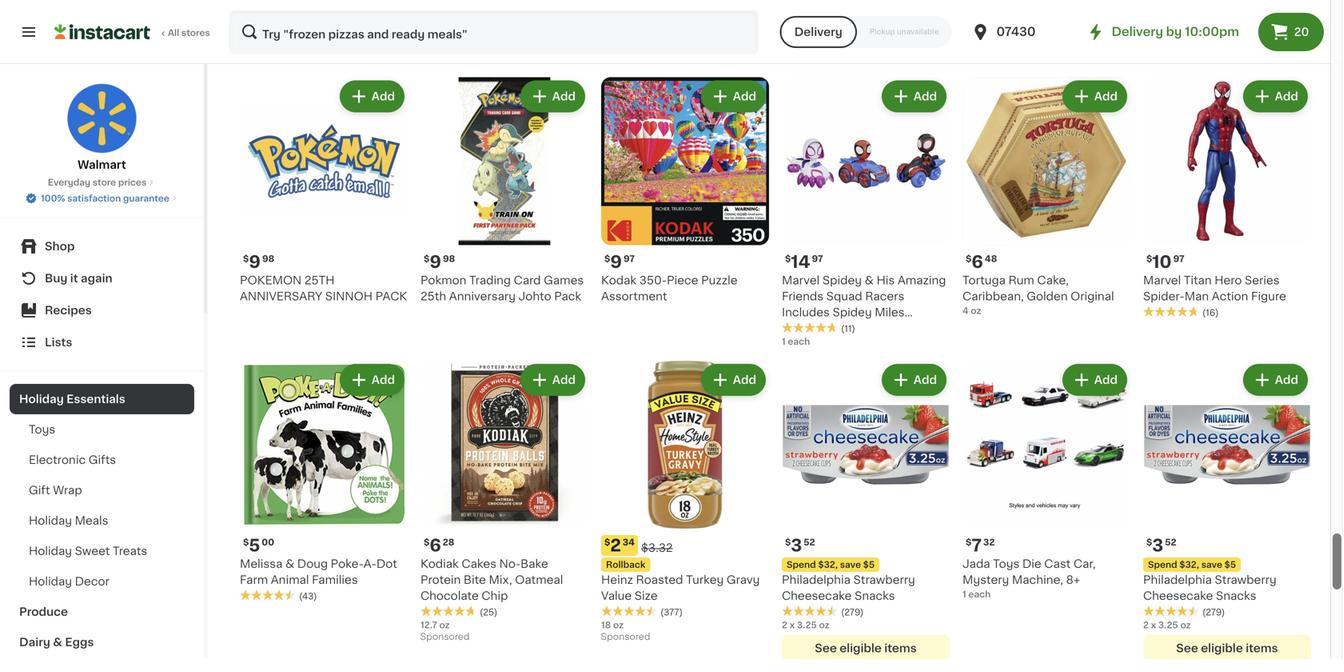 Task type: locate. For each thing, give the bounding box(es) containing it.
0 horizontal spatial $ 9 98
[[243, 254, 275, 270]]

golden
[[1027, 291, 1068, 302]]

1 snacks from the left
[[855, 590, 895, 601]]

1 horizontal spatial 6
[[972, 254, 984, 270]]

1 down mystery
[[963, 590, 967, 599]]

0 horizontal spatial spend $32, save $5
[[787, 560, 875, 569]]

sponsored badge image down 18 oz
[[601, 633, 650, 642]]

holiday sweet treats
[[29, 545, 147, 557]]

$ 10 97
[[1147, 254, 1185, 270]]

delivery inside button
[[795, 26, 843, 38]]

1 horizontal spatial delivery
[[1112, 26, 1164, 38]]

add
[[372, 91, 395, 102], [553, 91, 576, 102], [733, 91, 757, 102], [914, 91, 937, 102], [1095, 91, 1118, 102], [1276, 91, 1299, 102], [372, 374, 395, 386], [553, 374, 576, 386], [733, 374, 757, 386], [914, 374, 937, 386], [1095, 374, 1118, 386], [1276, 374, 1299, 386]]

6 left the '48'
[[972, 254, 984, 270]]

ghost-
[[830, 323, 869, 334]]

oz inside product group
[[613, 621, 624, 629]]

1 horizontal spatial &
[[286, 558, 295, 569]]

walmart logo image
[[67, 83, 137, 154]]

0 horizontal spatial $5
[[864, 560, 875, 569]]

0 horizontal spatial save
[[840, 560, 861, 569]]

34
[[623, 538, 635, 547]]

see
[[815, 28, 837, 39], [1177, 28, 1199, 39], [815, 643, 837, 654], [1177, 643, 1199, 654]]

$ 9 98 up pokmon
[[424, 254, 455, 270]]

1 horizontal spatial spend
[[1149, 560, 1178, 569]]

1 $ 9 98 from the left
[[243, 254, 275, 270]]

0 vertical spatial toys
[[29, 424, 55, 435]]

cast
[[1045, 558, 1071, 569]]

1 down morales
[[782, 337, 786, 346]]

97 right 10
[[1174, 254, 1185, 263]]

1 horizontal spatial (279)
[[1203, 608, 1226, 617]]

4
[[963, 306, 969, 315]]

97 up kodak
[[624, 254, 635, 263]]

2 2 x 3.25 oz from the left
[[1144, 621, 1191, 629]]

walmart link
[[67, 83, 137, 173]]

sponsored badge image down 12.7 oz
[[421, 633, 469, 642]]

2 horizontal spatial 97
[[1174, 254, 1185, 263]]

98 up pokmon
[[443, 254, 455, 263]]

holiday down holiday meals
[[29, 545, 72, 557]]

$ 3 52
[[785, 537, 816, 554], [1147, 537, 1177, 554]]

die
[[1023, 558, 1042, 569]]

& inside marvel spidey & his amazing friends squad racers includes spidey miles morales ghost-spider
[[865, 275, 874, 286]]

1 horizontal spatial $5
[[1225, 560, 1237, 569]]

toys up electronic
[[29, 424, 55, 435]]

0 horizontal spatial spend
[[787, 560, 816, 569]]

2 97 from the left
[[812, 254, 823, 263]]

holiday for holiday sweet treats
[[29, 545, 72, 557]]

morales
[[782, 323, 827, 334]]

racers
[[866, 291, 905, 302]]

figure
[[1252, 291, 1287, 302]]

0 horizontal spatial strawberry
[[854, 574, 916, 585]]

kodak
[[601, 275, 637, 286]]

instacart logo image
[[54, 22, 150, 42]]

2 spend from the left
[[1149, 560, 1178, 569]]

each inside 'jada toys die cast car, mystery machine, 8+ 1 each'
[[969, 590, 991, 599]]

0 horizontal spatial &
[[53, 637, 62, 648]]

games
[[544, 275, 584, 286]]

1 horizontal spatial 98
[[443, 254, 455, 263]]

1 horizontal spatial philadelphia
[[1144, 574, 1213, 585]]

dairy & eggs
[[19, 637, 94, 648]]

sponsored badge image
[[963, 34, 1011, 43], [421, 633, 469, 642], [601, 633, 650, 642]]

1 2 x 3.25 oz from the left
[[782, 621, 830, 629]]

car,
[[1074, 558, 1096, 569]]

anniversary
[[449, 291, 516, 302]]

9
[[249, 254, 261, 270], [430, 254, 441, 270], [611, 254, 622, 270]]

man
[[1185, 291, 1210, 302]]

1 philadelphia from the left
[[782, 574, 851, 585]]

0 horizontal spatial 1
[[782, 337, 786, 346]]

1 $32, from the left
[[819, 560, 838, 569]]

chocolate
[[421, 590, 479, 601]]

sweet
[[75, 545, 110, 557]]

& up animal in the left bottom of the page
[[286, 558, 295, 569]]

2 3 from the left
[[1153, 537, 1164, 554]]

& left his
[[865, 275, 874, 286]]

1 vertical spatial &
[[286, 558, 295, 569]]

sponsored badge image for heinz roasted turkey gravy value size
[[601, 633, 650, 642]]

gift wrap
[[29, 485, 82, 496]]

0 horizontal spatial delivery
[[795, 26, 843, 38]]

97 inside $ 9 97
[[624, 254, 635, 263]]

tortuga
[[963, 275, 1006, 286]]

$ inside $ 2 34 $3.32
[[605, 538, 611, 547]]

eggs
[[65, 637, 94, 648]]

1 horizontal spatial each
[[969, 590, 991, 599]]

delivery by 10:00pm link
[[1087, 22, 1240, 42]]

1 horizontal spatial $32,
[[1180, 560, 1200, 569]]

0 vertical spatial 6
[[972, 254, 984, 270]]

holiday up produce
[[29, 576, 72, 587]]

1 horizontal spatial 2 x 3.25 oz
[[1144, 621, 1191, 629]]

marvel for 14
[[782, 275, 820, 286]]

pokemon
[[240, 275, 302, 286]]

spend
[[787, 560, 816, 569], [1149, 560, 1178, 569]]

0 horizontal spatial philadelphia
[[782, 574, 851, 585]]

1 x from the left
[[790, 621, 795, 629]]

97 inside $ 14 97
[[812, 254, 823, 263]]

Search field
[[230, 11, 758, 53]]

1 horizontal spatial $ 9 98
[[424, 254, 455, 270]]

0 horizontal spatial 9
[[249, 254, 261, 270]]

tortuga rum cake, caribbean, golden original 4 oz
[[963, 275, 1115, 315]]

1 horizontal spatial spend $32, save $5
[[1149, 560, 1237, 569]]

each down morales
[[788, 337, 810, 346]]

1 horizontal spatial 3.25
[[1159, 621, 1179, 629]]

action
[[1212, 291, 1249, 302]]

1 horizontal spatial $ 3 52
[[1147, 537, 1177, 554]]

350-
[[640, 275, 667, 286]]

3
[[791, 537, 802, 554], [1153, 537, 1164, 554]]

mix,
[[489, 574, 512, 585]]

0 horizontal spatial 2 x 3.25 oz
[[782, 621, 830, 629]]

1 horizontal spatial 3
[[1153, 537, 1164, 554]]

2 9 from the left
[[430, 254, 441, 270]]

9 for pokmon
[[430, 254, 441, 270]]

electronic gifts link
[[10, 445, 194, 475]]

1 spend from the left
[[787, 560, 816, 569]]

0 horizontal spatial $32,
[[819, 560, 838, 569]]

holiday meals
[[29, 515, 108, 526]]

1 horizontal spatial x
[[1151, 621, 1157, 629]]

product group
[[782, 0, 950, 64], [963, 0, 1131, 47], [1144, 0, 1312, 64], [240, 77, 408, 304], [421, 77, 589, 304], [601, 77, 769, 304], [782, 77, 950, 348], [963, 77, 1131, 317], [1144, 77, 1312, 319], [240, 361, 408, 603], [421, 361, 589, 646], [601, 361, 769, 646], [782, 361, 950, 659], [963, 361, 1131, 601], [1144, 361, 1312, 659]]

0 horizontal spatial 98
[[262, 254, 275, 263]]

97 right 14 in the top of the page
[[812, 254, 823, 263]]

1 horizontal spatial philadelphia strawberry cheesecake snacks
[[1144, 574, 1277, 601]]

spider-
[[1144, 291, 1185, 302]]

1 9 from the left
[[249, 254, 261, 270]]

1 vertical spatial each
[[969, 590, 991, 599]]

2 $ 3 52 from the left
[[1147, 537, 1177, 554]]

2 $ 9 98 from the left
[[424, 254, 455, 270]]

6 for kodiak cakes no-bake protein bite mix, oatmeal chocolate chip
[[430, 537, 441, 554]]

$ inside $ 6 28
[[424, 538, 430, 547]]

0 horizontal spatial 3.25
[[797, 621, 817, 629]]

2 inside product group
[[611, 537, 621, 554]]

1 98 from the left
[[262, 254, 275, 263]]

cheesecake
[[782, 590, 852, 601], [1144, 590, 1214, 601]]

spidey up squad
[[823, 275, 862, 286]]

9 up pokmon
[[430, 254, 441, 270]]

everyday store prices link
[[48, 176, 156, 189]]

9 for kodak
[[611, 254, 622, 270]]

items
[[885, 28, 917, 39], [1246, 28, 1279, 39], [885, 643, 917, 654], [1246, 643, 1279, 654]]

holiday left essentials
[[19, 394, 64, 405]]

sponsored badge image down many
[[963, 34, 1011, 43]]

melissa
[[240, 558, 283, 569]]

0 horizontal spatial 52
[[804, 538, 816, 547]]

holiday decor
[[29, 576, 109, 587]]

1 horizontal spatial marvel
[[1144, 275, 1182, 286]]

holiday sweet treats link
[[10, 536, 194, 566]]

97 for 9
[[624, 254, 635, 263]]

& for melissa & doug poke-a-dot farm animal families
[[286, 558, 295, 569]]

delivery by 10:00pm
[[1112, 26, 1240, 38]]

1 horizontal spatial strawberry
[[1215, 574, 1277, 585]]

electronic
[[29, 454, 86, 466]]

pokmon
[[421, 275, 467, 286]]

1 horizontal spatial toys
[[993, 558, 1020, 569]]

toys left die
[[993, 558, 1020, 569]]

2 philadelphia from the left
[[1144, 574, 1213, 585]]

2 marvel from the left
[[1144, 275, 1182, 286]]

6 for tortuga rum cake, caribbean, golden original
[[972, 254, 984, 270]]

1 horizontal spatial sponsored badge image
[[601, 633, 650, 642]]

98
[[262, 254, 275, 263], [443, 254, 455, 263]]

0 horizontal spatial snacks
[[855, 590, 895, 601]]

97 inside $ 10 97
[[1174, 254, 1185, 263]]

1 each
[[782, 337, 810, 346]]

rum
[[1009, 275, 1035, 286]]

97 for 10
[[1174, 254, 1185, 263]]

$2.34 original price: $3.32 element
[[601, 535, 769, 556]]

100%
[[41, 194, 65, 203]]

holiday for holiday decor
[[29, 576, 72, 587]]

1 horizontal spatial 52
[[1166, 538, 1177, 547]]

philadelphia
[[782, 574, 851, 585], [1144, 574, 1213, 585]]

1 horizontal spatial cheesecake
[[1144, 590, 1214, 601]]

1 97 from the left
[[624, 254, 635, 263]]

None search field
[[229, 10, 760, 54]]

0 horizontal spatial 3
[[791, 537, 802, 554]]

spidey
[[823, 275, 862, 286], [833, 307, 872, 318]]

1 horizontal spatial 1
[[963, 590, 967, 599]]

1 horizontal spatial snacks
[[1217, 590, 1257, 601]]

1 horizontal spatial save
[[1202, 560, 1223, 569]]

spend $32, save $5
[[787, 560, 875, 569], [1149, 560, 1237, 569]]

0 horizontal spatial 2
[[611, 537, 621, 554]]

marvel inside marvel spidey & his amazing friends squad racers includes spidey miles morales ghost-spider
[[782, 275, 820, 286]]

marvel up spider-
[[1144, 275, 1182, 286]]

snacks
[[855, 590, 895, 601], [1217, 590, 1257, 601]]

squad
[[827, 291, 863, 302]]

$3.32
[[641, 542, 673, 553]]

delivery button
[[780, 16, 857, 48]]

2 horizontal spatial 9
[[611, 254, 622, 270]]

2 strawberry from the left
[[1215, 574, 1277, 585]]

each down mystery
[[969, 590, 991, 599]]

wrap
[[53, 485, 82, 496]]

9 up pokemon
[[249, 254, 261, 270]]

see eligible items
[[815, 28, 917, 39], [1177, 28, 1279, 39], [815, 643, 917, 654], [1177, 643, 1279, 654]]

(43)
[[299, 592, 317, 601]]

product group containing 14
[[782, 77, 950, 348]]

0 horizontal spatial philadelphia strawberry cheesecake snacks
[[782, 574, 916, 601]]

1 marvel from the left
[[782, 275, 820, 286]]

(11)
[[841, 324, 856, 333]]

0 horizontal spatial cheesecake
[[782, 590, 852, 601]]

0 horizontal spatial 6
[[430, 537, 441, 554]]

marvel up the friends
[[782, 275, 820, 286]]

1 vertical spatial toys
[[993, 558, 1020, 569]]

kodak 350-piece puzzle assortment
[[601, 275, 738, 302]]

0 horizontal spatial marvel
[[782, 275, 820, 286]]

includes
[[782, 307, 830, 318]]

$ 9 98 for pokemon
[[243, 254, 275, 270]]

toys
[[29, 424, 55, 435], [993, 558, 1020, 569]]

2 save from the left
[[1202, 560, 1223, 569]]

1 $ 3 52 from the left
[[785, 537, 816, 554]]

0 horizontal spatial (279)
[[841, 608, 864, 617]]

spidey up ghost-
[[833, 307, 872, 318]]

0 vertical spatial each
[[788, 337, 810, 346]]

3 97 from the left
[[1174, 254, 1185, 263]]

2 x from the left
[[1151, 621, 1157, 629]]

9 up kodak
[[611, 254, 622, 270]]

1 horizontal spatial 9
[[430, 254, 441, 270]]

many in stock
[[979, 18, 1042, 27]]

holiday
[[19, 394, 64, 405], [29, 515, 72, 526], [29, 545, 72, 557], [29, 576, 72, 587]]

rollback
[[606, 560, 646, 569]]

$ inside $ 7 32
[[966, 538, 972, 547]]

2 snacks from the left
[[1217, 590, 1257, 601]]

marvel inside marvel titan hero series spider-man action figure
[[1144, 275, 1182, 286]]

20
[[1295, 26, 1310, 38]]

1 philadelphia strawberry cheesecake snacks from the left
[[782, 574, 916, 601]]

heinz
[[601, 574, 633, 585]]

2 horizontal spatial sponsored badge image
[[963, 34, 1011, 43]]

(279)
[[841, 608, 864, 617], [1203, 608, 1226, 617]]

holiday down gift wrap
[[29, 515, 72, 526]]

& inside melissa & doug poke-a-dot farm animal families
[[286, 558, 295, 569]]

1 vertical spatial 1
[[963, 590, 967, 599]]

& left eggs
[[53, 637, 62, 648]]

2 horizontal spatial &
[[865, 275, 874, 286]]

2 vertical spatial &
[[53, 637, 62, 648]]

100% satisfaction guarantee
[[41, 194, 169, 203]]

marvel titan hero series spider-man action figure
[[1144, 275, 1287, 302]]

1 3.25 from the left
[[797, 621, 817, 629]]

1 vertical spatial 6
[[430, 537, 441, 554]]

1 horizontal spatial 97
[[812, 254, 823, 263]]

0 horizontal spatial $ 3 52
[[785, 537, 816, 554]]

0 horizontal spatial sponsored badge image
[[421, 633, 469, 642]]

0 horizontal spatial x
[[790, 621, 795, 629]]

$ 9 98 up pokemon
[[243, 254, 275, 270]]

oz inside tortuga rum cake, caribbean, golden original 4 oz
[[971, 306, 982, 315]]

1 (279) from the left
[[841, 608, 864, 617]]

value
[[601, 590, 632, 601]]

1 save from the left
[[840, 560, 861, 569]]

friends
[[782, 291, 824, 302]]

product group containing 5
[[240, 361, 408, 603]]

2 (279) from the left
[[1203, 608, 1226, 617]]

98 up pokemon
[[262, 254, 275, 263]]

2 horizontal spatial 2
[[1144, 621, 1149, 629]]

2 98 from the left
[[443, 254, 455, 263]]

protein
[[421, 574, 461, 585]]

0 vertical spatial &
[[865, 275, 874, 286]]

see eligible items button
[[782, 20, 950, 47], [1144, 20, 1312, 47], [782, 635, 950, 659], [1144, 635, 1312, 659]]

$ inside $ 14 97
[[785, 254, 791, 263]]

2 52 from the left
[[1166, 538, 1177, 547]]

3 9 from the left
[[611, 254, 622, 270]]

0 horizontal spatial 97
[[624, 254, 635, 263]]

2 $32, from the left
[[1180, 560, 1200, 569]]

philadelphia strawberry cheesecake snacks
[[782, 574, 916, 601], [1144, 574, 1277, 601]]

$ inside $ 10 97
[[1147, 254, 1153, 263]]

0 horizontal spatial each
[[788, 337, 810, 346]]

6 left 28
[[430, 537, 441, 554]]



Task type: describe. For each thing, give the bounding box(es) containing it.
product group containing 10
[[1144, 77, 1312, 319]]

holiday essentials
[[19, 394, 125, 405]]

toys link
[[10, 414, 194, 445]]

all stores link
[[54, 10, 211, 54]]

turkey
[[686, 574, 724, 585]]

chip
[[482, 590, 508, 601]]

holiday decor link
[[10, 566, 194, 597]]

98 for pokemon
[[262, 254, 275, 263]]

1 inside 'jada toys die cast car, mystery machine, 8+ 1 each'
[[963, 590, 967, 599]]

$ inside $ 6 48
[[966, 254, 972, 263]]

puzzle
[[702, 275, 738, 286]]

2 3.25 from the left
[[1159, 621, 1179, 629]]

2 cheesecake from the left
[[1144, 590, 1214, 601]]

miles
[[875, 307, 905, 318]]

card
[[514, 275, 541, 286]]

0 vertical spatial spidey
[[823, 275, 862, 286]]

melissa & doug poke-a-dot farm animal families
[[240, 558, 397, 585]]

32
[[984, 538, 995, 547]]

marvel for 10
[[1144, 275, 1182, 286]]

buy it again link
[[10, 262, 194, 294]]

1 spend $32, save $5 from the left
[[787, 560, 875, 569]]

delivery for delivery by 10:00pm
[[1112, 26, 1164, 38]]

1 $5 from the left
[[864, 560, 875, 569]]

doug
[[297, 558, 328, 569]]

lists link
[[10, 326, 194, 358]]

poke-
[[331, 558, 364, 569]]

holiday for holiday meals
[[29, 515, 72, 526]]

by
[[1167, 26, 1183, 38]]

0 horizontal spatial toys
[[29, 424, 55, 435]]

gravy
[[727, 574, 760, 585]]

25th
[[421, 291, 446, 302]]

10:00pm
[[1185, 26, 1240, 38]]

jada
[[963, 558, 991, 569]]

28
[[443, 538, 455, 547]]

$ 2 34 $3.32
[[605, 537, 673, 554]]

in
[[1006, 18, 1015, 27]]

product group containing many in stock
[[963, 0, 1131, 47]]

97 for 14
[[812, 254, 823, 263]]

all stores
[[168, 28, 210, 37]]

(16)
[[1203, 308, 1219, 317]]

titan
[[1184, 275, 1212, 286]]

guarantee
[[123, 194, 169, 203]]

machine,
[[1012, 574, 1064, 585]]

trading
[[470, 275, 511, 286]]

2 spend $32, save $5 from the left
[[1149, 560, 1237, 569]]

buy it again
[[45, 273, 112, 284]]

pack
[[554, 291, 582, 302]]

many
[[979, 18, 1004, 27]]

shop
[[45, 241, 75, 252]]

(377)
[[661, 608, 683, 617]]

anniversary
[[240, 291, 322, 302]]

all
[[168, 28, 179, 37]]

$ 6 28
[[424, 537, 455, 554]]

spider
[[869, 323, 906, 334]]

2 $5 from the left
[[1225, 560, 1237, 569]]

pokmon trading card games 25th anniversary johto pack
[[421, 275, 584, 302]]

store
[[93, 178, 116, 187]]

delivery for delivery
[[795, 26, 843, 38]]

cake,
[[1038, 275, 1069, 286]]

$ inside $ 5 00
[[243, 538, 249, 547]]

caribbean,
[[963, 291, 1024, 302]]

gift wrap link
[[10, 475, 194, 505]]

meals
[[75, 515, 108, 526]]

$ 6 48
[[966, 254, 998, 270]]

holiday essentials link
[[10, 384, 194, 414]]

no-
[[500, 558, 521, 569]]

assortment
[[601, 291, 667, 302]]

1 horizontal spatial 2
[[782, 621, 788, 629]]

sponsored badge image for kodiak cakes no-bake protein bite mix, oatmeal chocolate chip
[[421, 633, 469, 642]]

98 for pokmon
[[443, 254, 455, 263]]

farm
[[240, 574, 268, 585]]

size
[[635, 590, 658, 601]]

holiday for holiday essentials
[[19, 394, 64, 405]]

series
[[1245, 275, 1280, 286]]

1 strawberry from the left
[[854, 574, 916, 585]]

pokemon 25th anniversary sinnoh pack
[[240, 275, 407, 302]]

product group containing 7
[[963, 361, 1131, 601]]

$ inside $ 9 97
[[605, 254, 611, 263]]

toys inside 'jada toys die cast car, mystery machine, 8+ 1 each'
[[993, 558, 1020, 569]]

07430 button
[[971, 10, 1067, 54]]

piece
[[667, 275, 699, 286]]

pack
[[376, 291, 407, 302]]

lists
[[45, 337, 72, 348]]

dot
[[377, 558, 397, 569]]

product group containing 2
[[601, 361, 769, 646]]

marvel spidey & his amazing friends squad racers includes spidey miles morales ghost-spider
[[782, 275, 947, 334]]

buy
[[45, 273, 67, 284]]

satisfaction
[[67, 194, 121, 203]]

gift
[[29, 485, 50, 496]]

1 3 from the left
[[791, 537, 802, 554]]

1 cheesecake from the left
[[782, 590, 852, 601]]

$ 9 98 for pokmon
[[424, 254, 455, 270]]

amazing
[[898, 275, 947, 286]]

0 vertical spatial 1
[[782, 337, 786, 346]]

sinnoh
[[325, 291, 373, 302]]

2 philadelphia strawberry cheesecake snacks from the left
[[1144, 574, 1277, 601]]

cakes
[[462, 558, 497, 569]]

original
[[1071, 291, 1115, 302]]

(25)
[[480, 608, 498, 617]]

1 52 from the left
[[804, 538, 816, 547]]

mystery
[[963, 574, 1010, 585]]

7
[[972, 537, 982, 554]]

& for dairy & eggs
[[53, 637, 62, 648]]

produce
[[19, 606, 68, 617]]

oatmeal
[[515, 574, 563, 585]]

dairy
[[19, 637, 50, 648]]

animal
[[271, 574, 309, 585]]

electronic gifts
[[29, 454, 116, 466]]

everyday
[[48, 178, 90, 187]]

his
[[877, 275, 895, 286]]

25th
[[305, 275, 335, 286]]

essentials
[[66, 394, 125, 405]]

1 vertical spatial spidey
[[833, 307, 872, 318]]

a-
[[364, 558, 377, 569]]

$ 5 00
[[243, 537, 274, 554]]

9 for pokemon
[[249, 254, 261, 270]]

07430
[[997, 26, 1036, 38]]

service type group
[[780, 16, 952, 48]]

treats
[[113, 545, 147, 557]]



Task type: vqa. For each thing, say whether or not it's contained in the screenshot.
Many
yes



